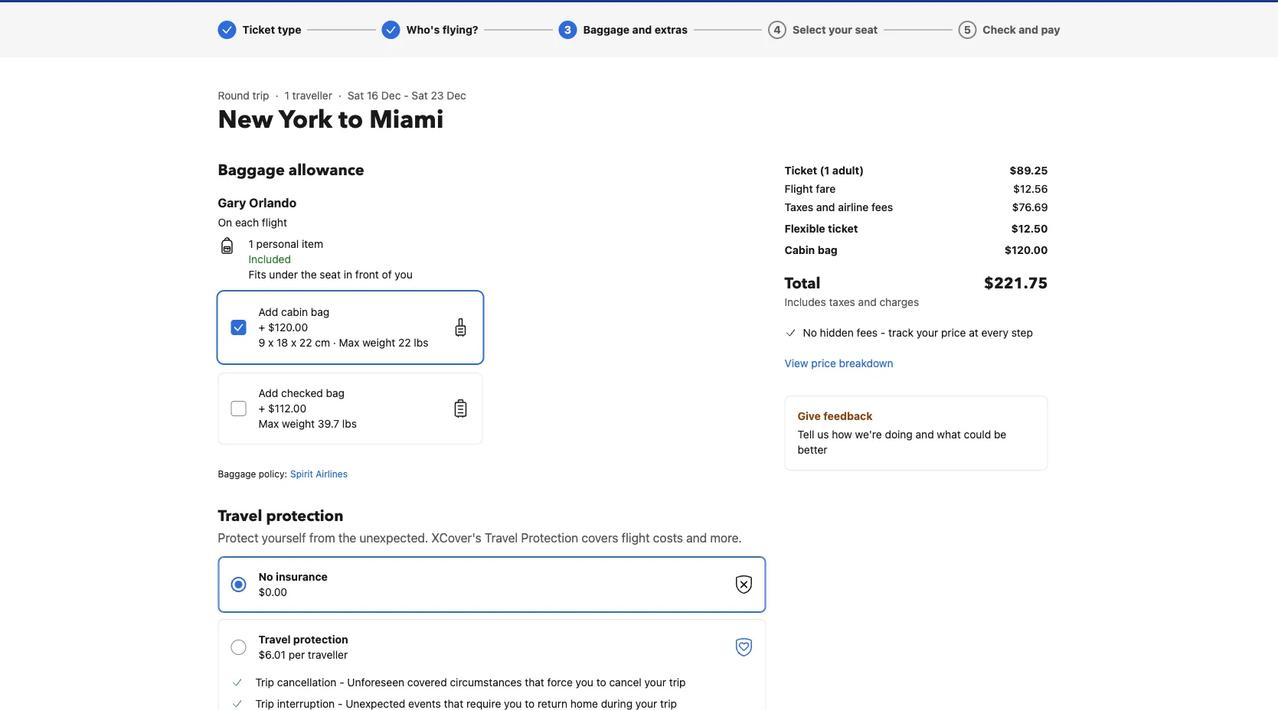 Task type: locate. For each thing, give the bounding box(es) containing it.
sat
[[348, 89, 364, 102], [412, 89, 428, 102]]

- left "unforeseen"
[[339, 677, 344, 689]]

0 vertical spatial seat
[[855, 23, 878, 36]]

0 vertical spatial add
[[258, 306, 278, 319]]

weight left 22 lbs
[[362, 337, 395, 349]]

protection inside travel protection protect yourself from the unexpected. xcover's travel protection covers flight costs and more.
[[266, 506, 343, 527]]

under
[[269, 268, 298, 281]]

0 vertical spatial -
[[404, 89, 409, 102]]

bag
[[818, 244, 838, 257], [311, 306, 330, 319], [326, 387, 345, 400]]

give
[[798, 410, 821, 423]]

the
[[301, 268, 317, 281], [338, 531, 356, 546]]

0 horizontal spatial weight
[[282, 418, 315, 430]]

travel up protect
[[218, 506, 262, 527]]

0 vertical spatial you
[[395, 268, 413, 281]]

no left hidden
[[803, 327, 817, 339]]

baggage and extras
[[583, 23, 688, 36]]

2 sat from the left
[[412, 89, 428, 102]]

table
[[785, 160, 1048, 316]]

1 vertical spatial your
[[916, 327, 938, 339]]

$120.00
[[1004, 244, 1048, 257], [268, 321, 308, 334]]

traveller for $6.01 per traveller
[[308, 649, 348, 662]]

protection for travel protection protect yourself from the unexpected. xcover's travel protection covers flight costs and more.
[[266, 506, 343, 527]]

seat left in
[[320, 268, 341, 281]]

protection inside travel protection $6.01 per traveller
[[293, 634, 348, 646]]

ticket inside cell
[[785, 164, 817, 177]]

0 horizontal spatial sat
[[348, 89, 364, 102]]

taxes
[[829, 296, 855, 309]]

to left cancel
[[596, 677, 606, 689]]

1 horizontal spatial trip
[[669, 677, 686, 689]]

add cabin bag + $120.00 9 x 18 x 22 cm · max weight 22 lbs
[[258, 306, 428, 349]]

0 vertical spatial ticket
[[242, 23, 275, 36]]

0 horizontal spatial flight
[[262, 216, 287, 229]]

cabin bag cell
[[785, 243, 838, 258]]

1 vertical spatial -
[[881, 327, 885, 339]]

fees right airline
[[871, 201, 893, 214]]

no hidden fees - track your price at every step
[[803, 327, 1033, 339]]

no insurance $0.00
[[258, 571, 328, 599]]

0 horizontal spatial price
[[811, 357, 836, 370]]

2 vertical spatial -
[[339, 677, 344, 689]]

1 horizontal spatial you
[[576, 677, 593, 689]]

your right cancel
[[644, 677, 666, 689]]

add for $120.00
[[258, 306, 278, 319]]

1 horizontal spatial $120.00
[[1004, 244, 1048, 257]]

flight
[[262, 216, 287, 229], [622, 531, 650, 546]]

sat left 23
[[412, 89, 428, 102]]

1 personal item included fits under the seat in front of you
[[248, 238, 413, 281]]

0 horizontal spatial max
[[258, 418, 279, 430]]

$120.00 down $12.50 cell
[[1004, 244, 1048, 257]]

flight left costs
[[622, 531, 650, 546]]

1 horizontal spatial no
[[803, 327, 817, 339]]

you inside "1 personal item included fits under the seat in front of you"
[[395, 268, 413, 281]]

0 vertical spatial bag
[[818, 244, 838, 257]]

ticket for ticket (1 adult)
[[785, 164, 817, 177]]

allowance
[[289, 160, 364, 181]]

- inside radio
[[339, 677, 344, 689]]

x right 9
[[268, 337, 274, 349]]

yourself
[[262, 531, 306, 546]]

1 horizontal spatial your
[[829, 23, 852, 36]]

trip right round
[[252, 89, 269, 102]]

price left at
[[941, 327, 966, 339]]

seat inside "1 personal item included fits under the seat in front of you"
[[320, 268, 341, 281]]

to
[[338, 103, 363, 137], [596, 677, 606, 689]]

0 vertical spatial max
[[339, 337, 360, 349]]

trip right cancel
[[669, 677, 686, 689]]

+ inside add checked bag + $112.00 max weight 39.7 lbs
[[258, 402, 265, 415]]

your right track
[[916, 327, 938, 339]]

costs
[[653, 531, 683, 546]]

5
[[964, 23, 971, 36]]

1 vertical spatial protection
[[293, 634, 348, 646]]

and down fare
[[816, 201, 835, 214]]

to right the york
[[338, 103, 363, 137]]

bag up 39.7 lbs
[[326, 387, 345, 400]]

0 horizontal spatial your
[[644, 677, 666, 689]]

0 horizontal spatial x
[[268, 337, 274, 349]]

1 horizontal spatial weight
[[362, 337, 395, 349]]

- inside round trip · 1 traveller · sat 16 dec - sat 23 dec new york to miami
[[404, 89, 409, 102]]

1 vertical spatial $120.00
[[268, 321, 308, 334]]

and
[[632, 23, 652, 36], [1019, 23, 1038, 36], [816, 201, 835, 214], [858, 296, 877, 309], [916, 428, 934, 441], [686, 531, 707, 546]]

1 vertical spatial +
[[258, 402, 265, 415]]

each
[[235, 216, 259, 229]]

0 horizontal spatial trip
[[252, 89, 269, 102]]

and right taxes
[[858, 296, 877, 309]]

dec
[[381, 89, 401, 102], [447, 89, 466, 102]]

2 vertical spatial your
[[644, 677, 666, 689]]

1 vertical spatial traveller
[[308, 649, 348, 662]]

1 horizontal spatial -
[[404, 89, 409, 102]]

and right costs
[[686, 531, 707, 546]]

the right under
[[301, 268, 317, 281]]

0 vertical spatial travel
[[218, 506, 262, 527]]

doing
[[885, 428, 913, 441]]

0 horizontal spatial no
[[258, 571, 273, 584]]

who's flying?
[[406, 23, 478, 36]]

select your seat
[[793, 23, 878, 36]]

1 vertical spatial no
[[258, 571, 273, 584]]

ticket left type at the left top of the page
[[242, 23, 275, 36]]

at
[[969, 327, 978, 339]]

travel right 'xcover's'
[[485, 531, 518, 546]]

$0.00
[[258, 586, 287, 599]]

travel for travel protection protect yourself from the unexpected. xcover's travel protection covers flight costs and more.
[[218, 506, 262, 527]]

trip
[[252, 89, 269, 102], [669, 677, 686, 689]]

add up $112.00
[[258, 387, 278, 400]]

ticket up flight
[[785, 164, 817, 177]]

gary
[[218, 196, 246, 210]]

0 vertical spatial traveller
[[292, 89, 332, 102]]

step
[[1011, 327, 1033, 339]]

taxes and airline fees cell
[[785, 200, 893, 215]]

2 add from the top
[[258, 387, 278, 400]]

0 horizontal spatial you
[[395, 268, 413, 281]]

travel protection $6.01 per traveller
[[258, 634, 348, 662]]

from
[[309, 531, 335, 546]]

seat right select
[[855, 23, 878, 36]]

baggage inside baggage policy: spirit airlines
[[218, 469, 256, 480]]

the right from
[[338, 531, 356, 546]]

bag right cabin at left top
[[311, 306, 330, 319]]

add left cabin at left top
[[258, 306, 278, 319]]

max right cm
[[339, 337, 360, 349]]

0 vertical spatial the
[[301, 268, 317, 281]]

flight fare
[[785, 183, 836, 195]]

flexible ticket cell
[[785, 221, 858, 237]]

round
[[218, 89, 250, 102]]

1 vertical spatial to
[[596, 677, 606, 689]]

no inside no insurance $0.00
[[258, 571, 273, 584]]

0 vertical spatial flight
[[262, 216, 287, 229]]

0 vertical spatial $120.00
[[1004, 244, 1048, 257]]

protection up from
[[266, 506, 343, 527]]

0 vertical spatial weight
[[362, 337, 395, 349]]

0 vertical spatial to
[[338, 103, 363, 137]]

dec right the 16
[[381, 89, 401, 102]]

1 horizontal spatial price
[[941, 327, 966, 339]]

· right round
[[275, 89, 278, 102]]

1 vertical spatial you
[[576, 677, 593, 689]]

1 horizontal spatial the
[[338, 531, 356, 546]]

1 vertical spatial the
[[338, 531, 356, 546]]

1 horizontal spatial sat
[[412, 89, 428, 102]]

0 horizontal spatial dec
[[381, 89, 401, 102]]

· right cm
[[333, 337, 336, 349]]

None radio
[[218, 620, 766, 711]]

22 lbs
[[398, 337, 428, 349]]

traveller inside travel protection $6.01 per traveller
[[308, 649, 348, 662]]

2 vertical spatial bag
[[326, 387, 345, 400]]

3
[[564, 23, 571, 36]]

view price breakdown element
[[785, 356, 893, 371]]

$221.75 cell
[[984, 273, 1048, 310]]

1 vertical spatial travel
[[485, 531, 518, 546]]

0 horizontal spatial to
[[338, 103, 363, 137]]

1 horizontal spatial to
[[596, 677, 606, 689]]

and inside 'total includes taxes and charges'
[[858, 296, 877, 309]]

total includes taxes and charges
[[785, 273, 919, 309]]

could
[[964, 428, 991, 441]]

none radio containing travel protection
[[218, 620, 766, 711]]

1 up the york
[[284, 89, 289, 102]]

0 horizontal spatial seat
[[320, 268, 341, 281]]

0 horizontal spatial -
[[339, 677, 344, 689]]

baggage right '3'
[[583, 23, 630, 36]]

· left the 16
[[338, 89, 341, 102]]

pay
[[1041, 23, 1060, 36]]

$12.56
[[1013, 183, 1048, 195]]

0 vertical spatial 1
[[284, 89, 289, 102]]

$221.75
[[984, 273, 1048, 294]]

3 row from the top
[[785, 200, 1048, 218]]

1 vertical spatial trip
[[669, 677, 686, 689]]

cancellation
[[277, 677, 336, 689]]

your right select
[[829, 23, 852, 36]]

None radio
[[218, 557, 766, 613]]

that
[[525, 677, 544, 689]]

$89.25 cell
[[1010, 163, 1048, 178]]

fits
[[248, 268, 266, 281]]

weight down $112.00
[[282, 418, 315, 430]]

1 horizontal spatial flight
[[622, 531, 650, 546]]

trip cancellation - unforeseen covered circumstances that force you to cancel your trip
[[255, 677, 686, 689]]

airlines
[[316, 469, 348, 479]]

you right of
[[395, 268, 413, 281]]

0 vertical spatial trip
[[252, 89, 269, 102]]

1 horizontal spatial ticket
[[785, 164, 817, 177]]

2 vertical spatial travel
[[258, 634, 291, 646]]

1 add from the top
[[258, 306, 278, 319]]

baggage for baggage and extras
[[583, 23, 630, 36]]

1 horizontal spatial max
[[339, 337, 360, 349]]

weight inside the add cabin bag + $120.00 9 x 18 x 22 cm · max weight 22 lbs
[[362, 337, 395, 349]]

1 vertical spatial ticket
[[785, 164, 817, 177]]

you
[[395, 268, 413, 281], [576, 677, 593, 689]]

flight down orlando
[[262, 216, 287, 229]]

travel up $6.01
[[258, 634, 291, 646]]

travel protection protect yourself from the unexpected. xcover's travel protection covers flight costs and more.
[[218, 506, 742, 546]]

row
[[785, 160, 1048, 181], [785, 181, 1048, 200], [785, 200, 1048, 218], [785, 218, 1048, 240], [785, 240, 1048, 261], [785, 261, 1048, 316]]

extras
[[655, 23, 688, 36]]

row containing taxes and airline fees
[[785, 200, 1048, 218]]

1 vertical spatial 1
[[248, 238, 253, 250]]

we're
[[855, 428, 882, 441]]

0 horizontal spatial the
[[301, 268, 317, 281]]

ticket for ticket type
[[242, 23, 275, 36]]

cabin
[[281, 306, 308, 319]]

bag inside the add cabin bag + $120.00 9 x 18 x 22 cm · max weight 22 lbs
[[311, 306, 330, 319]]

max inside the add cabin bag + $120.00 9 x 18 x 22 cm · max weight 22 lbs
[[339, 337, 360, 349]]

to inside radio
[[596, 677, 606, 689]]

add inside the add cabin bag + $120.00 9 x 18 x 22 cm · max weight 22 lbs
[[258, 306, 278, 319]]

baggage up gary orlando
[[218, 160, 285, 181]]

6 row from the top
[[785, 261, 1048, 316]]

no up $0.00
[[258, 571, 273, 584]]

$89.25
[[1010, 164, 1048, 177]]

dec right 23
[[447, 89, 466, 102]]

2 horizontal spatial -
[[881, 327, 885, 339]]

- left track
[[881, 327, 885, 339]]

traveller
[[292, 89, 332, 102], [308, 649, 348, 662]]

add for $112.00
[[258, 387, 278, 400]]

item
[[302, 238, 323, 250]]

1 + from the top
[[258, 321, 265, 334]]

travel
[[218, 506, 262, 527], [485, 531, 518, 546], [258, 634, 291, 646]]

add inside add checked bag + $112.00 max weight 39.7 lbs
[[258, 387, 278, 400]]

1 vertical spatial add
[[258, 387, 278, 400]]

1 horizontal spatial dec
[[447, 89, 466, 102]]

$120.00 up 18
[[268, 321, 308, 334]]

included
[[248, 253, 291, 266]]

0 horizontal spatial ticket
[[242, 23, 275, 36]]

sat left the 16
[[348, 89, 364, 102]]

0 horizontal spatial 1
[[248, 238, 253, 250]]

1 vertical spatial bag
[[311, 306, 330, 319]]

protection up per
[[293, 634, 348, 646]]

x right 18
[[291, 337, 296, 349]]

0 vertical spatial fees
[[871, 201, 893, 214]]

+ left $112.00
[[258, 402, 265, 415]]

row containing ticket (1 adult)
[[785, 160, 1048, 181]]

0 vertical spatial baggage
[[583, 23, 630, 36]]

1 down on each flight at the left top of the page
[[248, 238, 253, 250]]

traveller right per
[[308, 649, 348, 662]]

fees right hidden
[[857, 327, 878, 339]]

you right force
[[576, 677, 593, 689]]

1 horizontal spatial x
[[291, 337, 296, 349]]

insurance
[[276, 571, 328, 584]]

+ for + $120.00
[[258, 321, 265, 334]]

1 vertical spatial weight
[[282, 418, 315, 430]]

1 row from the top
[[785, 160, 1048, 181]]

- up miami
[[404, 89, 409, 102]]

2 x from the left
[[291, 337, 296, 349]]

bag down flexible ticket cell
[[818, 244, 838, 257]]

2 row from the top
[[785, 181, 1048, 200]]

add checked bag + $112.00 max weight 39.7 lbs
[[258, 387, 357, 430]]

1 inside "1 personal item included fits under the seat in front of you"
[[248, 238, 253, 250]]

39.7 lbs
[[318, 418, 357, 430]]

traveller inside round trip · 1 traveller · sat 16 dec - sat 23 dec new york to miami
[[292, 89, 332, 102]]

0 horizontal spatial ·
[[275, 89, 278, 102]]

1 horizontal spatial 1
[[284, 89, 289, 102]]

baggage left policy:
[[218, 469, 256, 480]]

and left "what"
[[916, 428, 934, 441]]

x
[[268, 337, 274, 349], [291, 337, 296, 349]]

price right view
[[811, 357, 836, 370]]

travel inside travel protection $6.01 per traveller
[[258, 634, 291, 646]]

0 vertical spatial +
[[258, 321, 265, 334]]

traveller up the york
[[292, 89, 332, 102]]

1 vertical spatial seat
[[320, 268, 341, 281]]

+ up 9
[[258, 321, 265, 334]]

+ inside the add cabin bag + $120.00 9 x 18 x 22 cm · max weight 22 lbs
[[258, 321, 265, 334]]

bag inside add checked bag + $112.00 max weight 39.7 lbs
[[326, 387, 345, 400]]

seat
[[855, 23, 878, 36], [320, 268, 341, 281]]

in
[[344, 268, 352, 281]]

1 vertical spatial max
[[258, 418, 279, 430]]

1 vertical spatial flight
[[622, 531, 650, 546]]

1
[[284, 89, 289, 102], [248, 238, 253, 250]]

bag for add cabin bag + $120.00 9 x 18 x 22 cm · max weight 22 lbs
[[311, 306, 330, 319]]

2 vertical spatial baggage
[[218, 469, 256, 480]]

4 row from the top
[[785, 218, 1048, 240]]

us
[[817, 428, 829, 441]]

5 row from the top
[[785, 240, 1048, 261]]

9
[[258, 337, 265, 349]]

0 vertical spatial protection
[[266, 506, 343, 527]]

2 + from the top
[[258, 402, 265, 415]]

max down $112.00
[[258, 418, 279, 430]]

1 horizontal spatial ·
[[333, 337, 336, 349]]

1 vertical spatial baggage
[[218, 160, 285, 181]]

0 horizontal spatial $120.00
[[268, 321, 308, 334]]

0 vertical spatial no
[[803, 327, 817, 339]]

ticket
[[242, 23, 275, 36], [785, 164, 817, 177]]



Task type: vqa. For each thing, say whether or not it's contained in the screenshot.
10%
no



Task type: describe. For each thing, give the bounding box(es) containing it.
cabin
[[785, 244, 815, 257]]

trip inside radio
[[669, 677, 686, 689]]

$12.50
[[1011, 222, 1048, 235]]

taxes
[[785, 201, 813, 214]]

ticket (1 adult)
[[785, 164, 864, 177]]

1 horizontal spatial seat
[[855, 23, 878, 36]]

better
[[798, 444, 827, 456]]

your inside radio
[[644, 677, 666, 689]]

0 vertical spatial your
[[829, 23, 852, 36]]

18
[[276, 337, 288, 349]]

the inside travel protection protect yourself from the unexpected. xcover's travel protection covers flight costs and more.
[[338, 531, 356, 546]]

york
[[279, 103, 332, 137]]

front
[[355, 268, 379, 281]]

tell
[[798, 428, 814, 441]]

round trip · 1 traveller · sat 16 dec - sat 23 dec new york to miami
[[218, 89, 466, 137]]

$120.00 cell
[[1004, 243, 1048, 258]]

travel for travel protection $6.01 per traveller
[[258, 634, 291, 646]]

bag inside cell
[[818, 244, 838, 257]]

weight inside add checked bag + $112.00 max weight 39.7 lbs
[[282, 418, 315, 430]]

trip inside round trip · 1 traveller · sat 16 dec - sat 23 dec new york to miami
[[252, 89, 269, 102]]

unexpected.
[[359, 531, 428, 546]]

and inside travel protection protect yourself from the unexpected. xcover's travel protection covers flight costs and more.
[[686, 531, 707, 546]]

be
[[994, 428, 1006, 441]]

cancel
[[609, 677, 641, 689]]

cm
[[315, 337, 330, 349]]

circumstances
[[450, 677, 522, 689]]

4
[[774, 23, 781, 36]]

baggage for baggage allowance
[[218, 160, 285, 181]]

checked
[[281, 387, 323, 400]]

row containing flexible ticket
[[785, 218, 1048, 240]]

view price breakdown link
[[785, 356, 893, 371]]

flight fare cell
[[785, 181, 836, 197]]

select
[[793, 23, 826, 36]]

gary orlando
[[218, 196, 296, 210]]

check and pay
[[983, 23, 1060, 36]]

fees inside taxes and airline fees cell
[[871, 201, 893, 214]]

cabin bag
[[785, 244, 838, 257]]

you inside radio
[[576, 677, 593, 689]]

1 sat from the left
[[348, 89, 364, 102]]

flying?
[[442, 23, 478, 36]]

every
[[981, 327, 1008, 339]]

on each flight
[[218, 216, 287, 229]]

trip
[[255, 677, 274, 689]]

2 horizontal spatial ·
[[338, 89, 341, 102]]

the inside "1 personal item included fits under the seat in front of you"
[[301, 268, 317, 281]]

adult)
[[832, 164, 864, 177]]

breakdown
[[839, 357, 893, 370]]

charges
[[879, 296, 919, 309]]

+ for + $112.00
[[258, 402, 265, 415]]

23
[[431, 89, 444, 102]]

$12.50 cell
[[1011, 221, 1048, 237]]

flexible ticket
[[785, 222, 858, 235]]

$12.56 cell
[[1013, 181, 1048, 197]]

protect
[[218, 531, 258, 546]]

baggage policy: spirit airlines
[[218, 469, 348, 480]]

1 dec from the left
[[381, 89, 401, 102]]

per
[[288, 649, 305, 662]]

protection for travel protection $6.01 per traveller
[[293, 634, 348, 646]]

on
[[218, 216, 232, 229]]

$76.69 cell
[[1012, 200, 1048, 215]]

personal
[[256, 238, 299, 250]]

and inside taxes and airline fees cell
[[816, 201, 835, 214]]

protection
[[521, 531, 578, 546]]

bag for add checked bag + $112.00 max weight 39.7 lbs
[[326, 387, 345, 400]]

1 vertical spatial fees
[[857, 327, 878, 339]]

includes
[[785, 296, 826, 309]]

covered
[[407, 677, 447, 689]]

covers
[[582, 531, 618, 546]]

no for no hidden fees - track your price at every step
[[803, 327, 817, 339]]

row containing flight fare
[[785, 181, 1048, 200]]

of
[[382, 268, 392, 281]]

check
[[983, 23, 1016, 36]]

16
[[367, 89, 378, 102]]

2 horizontal spatial your
[[916, 327, 938, 339]]

$120.00 inside the add cabin bag + $120.00 9 x 18 x 22 cm · max weight 22 lbs
[[268, 321, 308, 334]]

$112.00
[[268, 402, 306, 415]]

and left the extras at the right top of the page
[[632, 23, 652, 36]]

none radio containing no insurance
[[218, 557, 766, 613]]

22
[[299, 337, 312, 349]]

flight
[[785, 183, 813, 195]]

and left pay
[[1019, 23, 1038, 36]]

type
[[278, 23, 301, 36]]

row containing total
[[785, 261, 1048, 316]]

$6.01
[[258, 649, 286, 662]]

table containing total
[[785, 160, 1048, 316]]

fare
[[816, 183, 836, 195]]

0 vertical spatial price
[[941, 327, 966, 339]]

flexible
[[785, 222, 825, 235]]

total cell
[[785, 273, 919, 310]]

spirit
[[290, 469, 313, 479]]

1 x from the left
[[268, 337, 274, 349]]

max inside add checked bag + $112.00 max weight 39.7 lbs
[[258, 418, 279, 430]]

give feedback tell us how we're doing and what could be better
[[798, 410, 1006, 456]]

traveller for new york to miami
[[292, 89, 332, 102]]

view price breakdown
[[785, 357, 893, 370]]

new
[[218, 103, 273, 137]]

and inside give feedback tell us how we're doing and what could be better
[[916, 428, 934, 441]]

force
[[547, 677, 573, 689]]

ticket type
[[242, 23, 301, 36]]

total
[[785, 273, 821, 294]]

baggage allowance
[[218, 160, 364, 181]]

no for no insurance $0.00
[[258, 571, 273, 584]]

$76.69
[[1012, 201, 1048, 214]]

taxes and airline fees
[[785, 201, 893, 214]]

hidden
[[820, 327, 854, 339]]

to inside round trip · 1 traveller · sat 16 dec - sat 23 dec new york to miami
[[338, 103, 363, 137]]

xcover's
[[432, 531, 482, 546]]

· inside the add cabin bag + $120.00 9 x 18 x 22 cm · max weight 22 lbs
[[333, 337, 336, 349]]

flight inside travel protection protect yourself from the unexpected. xcover's travel protection covers flight costs and more.
[[622, 531, 650, 546]]

airline
[[838, 201, 869, 214]]

1 inside round trip · 1 traveller · sat 16 dec - sat 23 dec new york to miami
[[284, 89, 289, 102]]

ticket (1 adult) cell
[[785, 163, 864, 178]]

2 dec from the left
[[447, 89, 466, 102]]

more.
[[710, 531, 742, 546]]

row containing cabin bag
[[785, 240, 1048, 261]]

orlando
[[249, 196, 296, 210]]

ticket
[[828, 222, 858, 235]]

1 vertical spatial price
[[811, 357, 836, 370]]

view
[[785, 357, 808, 370]]

unforeseen
[[347, 677, 404, 689]]



